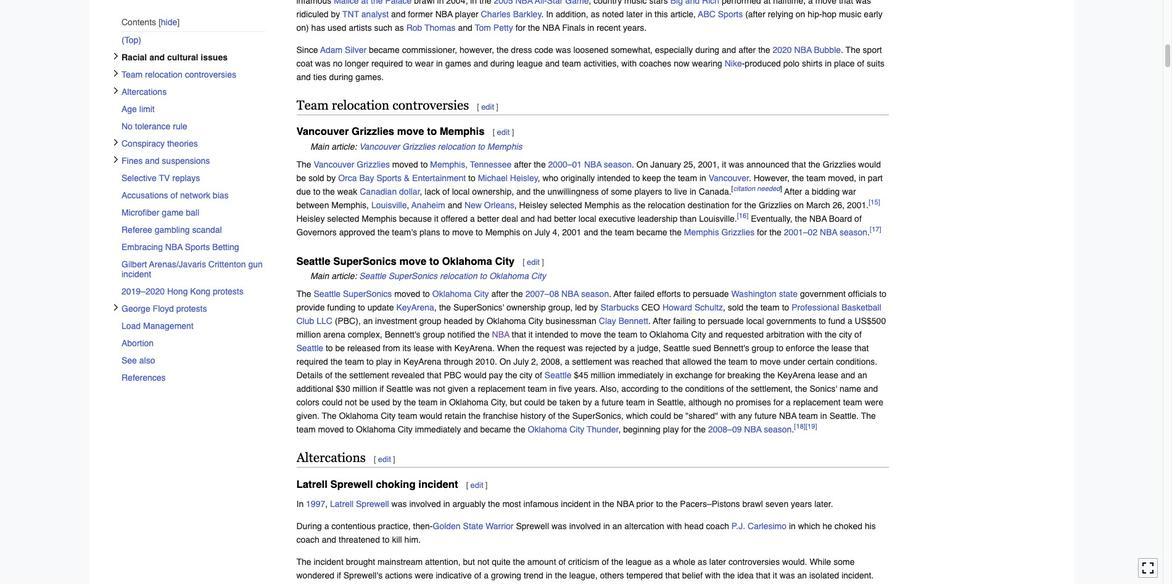 Task type: locate. For each thing, give the bounding box(es) containing it.
years. inside $45 million immediately in exchange for breaking the keyarena lease and an additional $30 million if seattle was not given a replacement team in five years. also, according to the conditions of the settlement, the sonics' name and colors could not be used by the team in oklahoma city, but could be taken by a future team in seattle, although no promises for a replacement team were given. the oklahoma city team would retain the franchise history of the supersonics, which could be "shared" with any future nba team in seattle. the team moved to oklahoma city immediately and became the
[[574, 385, 598, 395]]

sold inside . on january 25, 2001, it was announced that the grizzlies would be sold by
[[308, 173, 324, 183]]

immediately up according
[[618, 371, 664, 381]]

1 horizontal spatial latrell
[[330, 500, 354, 510]]

with inside the incident brought mainstream attention, but not quite the amount of criticism of the league as a whole as later controversies would. while some wondered if sprewell's actions were indicative of a growing trend in the league, others tempered that belief with the idea that it was an isolated incident. then active player
[[705, 571, 721, 581]]

for inside the memphis grizzlies for the 2001–02 nba season . [17]
[[757, 228, 767, 238]]

racial and cultural issues link
[[121, 49, 274, 66]]

0 horizontal spatial required
[[296, 358, 328, 367]]

arenas/javaris
[[149, 260, 206, 269]]

lease up conditions.
[[832, 344, 852, 354]]

oklahoma down given
[[449, 398, 489, 408]]

2 vertical spatial million
[[353, 385, 377, 395]]

[ for seattle supersonics move to oklahoma city
[[523, 258, 525, 267]]

local inside the heisley selected memphis because it offered a better deal and had better local executive leadership than louisville. [16]
[[579, 214, 596, 224]]

0 vertical spatial protests
[[212, 287, 243, 297]]

1 horizontal spatial on
[[637, 160, 648, 170]]

charles
[[481, 9, 511, 19]]

city down 2,
[[520, 371, 533, 381]]

] up michael heisley "link"
[[512, 128, 514, 137]]

professional
[[792, 303, 839, 313]]

after for 2000–01
[[514, 160, 531, 170]]

conspiracy theories
[[121, 139, 198, 149]]

, left latrell sprewell link
[[325, 500, 328, 510]]

with inside nba that it intended to move the team to oklahoma city and requested arbitration with the city of seattle
[[807, 330, 822, 340]]

. inside . after failing to persuade local governments to fund a us$500 million arena complex, bennett's group notified the
[[648, 317, 651, 327]]

league for as
[[626, 558, 652, 568]]

it inside the incident brought mainstream attention, but not quite the amount of criticism of the league as a whole as later controversies would. while some wondered if sprewell's actions were indicative of a growing trend in the league, others tempered that belief with the idea that it was an isolated incident. then active player
[[773, 571, 777, 581]]

2 vertical spatial not
[[477, 558, 490, 568]]

in inside . the sport coat was no longer required to wear in games and during league and team activities, with coaches now wearing
[[436, 58, 443, 68]]

with up through
[[437, 344, 452, 354]]

26,
[[833, 201, 845, 211]]

lease up sonics'
[[818, 371, 839, 381]]

on)
[[296, 23, 309, 33]]

to inside . however, the team moved, in part due to the weak
[[313, 187, 320, 197]]

coach inside in which he choked his coach and threatened to kill him.
[[296, 535, 320, 545]]

on inside (after relying on hip-hop music early on) has used artists such as
[[796, 9, 805, 19]]

a inside the heisley selected memphis because it offered a better deal and had better local executive leadership than louisville. [16]
[[470, 214, 475, 224]]

1 horizontal spatial after
[[653, 317, 671, 327]]

after up michael heisley "link"
[[514, 160, 531, 170]]

1 vertical spatial moved
[[394, 290, 420, 300]]

on inside to be released from its lease with keyarena. when the request was rejected by a judge, seattle sued bennett's group to enforce the lease that required the team to play in keyarena through 2010. on july 2, 2008, a settlement was reached that allowed the team to move under certain conditions. details of the settlement revealed that pbc would pay the city of
[[500, 358, 511, 367]]

supersonics down approved
[[333, 255, 397, 268]]

2 vertical spatial would
[[420, 412, 442, 422]]

. inside . on january 25, 2001, it was announced that the grizzlies would be sold by
[[632, 160, 634, 170]]

1 vertical spatial city
[[520, 371, 533, 381]]

later inside the incident brought mainstream attention, but not quite the amount of criticism of the league as a whole as later controversies would. while some wondered if sprewell's actions were indicative of a growing trend in the league, others tempered that belief with the idea that it was an isolated incident. then active player
[[709, 558, 726, 568]]

for down settlement,
[[774, 398, 784, 408]]

were down attention,
[[415, 571, 434, 581]]

0 horizontal spatial local
[[452, 187, 470, 197]]

0 horizontal spatial intended
[[535, 330, 568, 340]]

nike link
[[725, 58, 742, 68]]

0 horizontal spatial which
[[626, 412, 648, 422]]

the up place
[[846, 45, 861, 55]]

hong
[[167, 287, 188, 297]]

edit for altercations
[[378, 456, 391, 465]]

1 horizontal spatial play
[[663, 425, 679, 435]]

[ edit ] for altercations
[[374, 456, 395, 465]]

tnt analyst link
[[342, 9, 389, 19]]

[16]
[[737, 212, 749, 221]]

2 horizontal spatial became
[[637, 228, 667, 238]]

nba
[[435, 9, 453, 19], [542, 23, 560, 33], [794, 45, 812, 55], [584, 160, 602, 170], [809, 214, 827, 224], [820, 228, 838, 238], [165, 242, 182, 252], [562, 290, 579, 300], [492, 330, 510, 340], [779, 412, 797, 422], [744, 425, 762, 435], [617, 500, 634, 510]]

(after relying on hip-hop music early on) has used artists such as
[[296, 9, 883, 33]]

league inside . the sport coat was no longer required to wear in games and during league and team activities, with coaches now wearing
[[517, 58, 543, 68]]

league down dress
[[517, 58, 543, 68]]

with inside . the sport coat was no longer required to wear in games and during league and team activities, with coaches now wearing
[[622, 58, 637, 68]]

abc sports link
[[698, 9, 743, 19]]

move inside to be released from its lease with keyarena. when the request was rejected by a judge, seattle sued bennett's group to enforce the lease that required the team to play in keyarena through 2010. on july 2, 2008, a settlement was reached that allowed the team to move under certain conditions. details of the settlement revealed that pbc would pay the city of
[[760, 358, 781, 367]]

x small image for conspiracy theories
[[112, 139, 119, 146]]

would inside to be released from its lease with keyarena. when the request was rejected by a judge, seattle sued bennett's group to enforce the lease that required the team to play in keyarena through 2010. on july 2, 2008, a settlement was reached that allowed the team to move under certain conditions. details of the settlement revealed that pbc would pay the city of
[[464, 371, 487, 381]]

issues
[[200, 52, 227, 62]]

1 horizontal spatial could
[[524, 398, 545, 408]]

by
[[331, 9, 340, 19], [327, 173, 336, 183], [589, 303, 598, 313], [475, 317, 484, 327], [619, 344, 628, 354], [392, 398, 402, 408], [583, 398, 592, 408]]

were inside the incident brought mainstream attention, but not quite the amount of criticism of the league as a whole as later controversies would. while some wondered if sprewell's actions were indicative of a growing trend in the league, others tempered that belief with the idea that it was an isolated incident. then active player
[[415, 571, 434, 581]]

0 vertical spatial after
[[784, 187, 802, 197]]

but right 'city,'
[[510, 398, 522, 408]]

however,
[[460, 45, 494, 55]]

tom
[[475, 23, 491, 33]]

2 vertical spatial supersonics
[[343, 290, 392, 300]]

bidding
[[812, 187, 840, 197]]

became
[[369, 45, 400, 55], [637, 228, 667, 238], [480, 425, 511, 435]]

1 note from the top
[[296, 140, 889, 154]]

the inside canadian dollar , lack of local ownership, and the unwillingness of some players to live in canada. [ citation needed ]
[[533, 187, 545, 197]]

incident inside the incident brought mainstream attention, but not quite the amount of criticism of the league as a whole as later controversies would. while some wondered if sprewell's actions were indicative of a growing trend in the league, others tempered that belief with the idea that it was an isolated incident. then active player
[[314, 558, 344, 568]]

to
[[405, 58, 413, 68], [427, 125, 437, 138], [478, 142, 485, 152], [421, 160, 428, 170], [468, 173, 476, 183], [633, 173, 640, 183], [313, 187, 320, 197], [665, 187, 672, 197], [443, 228, 450, 238], [476, 228, 483, 238], [429, 255, 439, 268], [480, 272, 487, 282], [423, 290, 430, 300], [683, 290, 691, 300], [879, 290, 887, 300], [358, 303, 365, 313], [782, 303, 789, 313], [698, 317, 706, 327], [819, 317, 826, 327], [571, 330, 578, 340], [640, 330, 647, 340], [326, 344, 333, 354], [776, 344, 784, 354], [367, 358, 374, 367], [750, 358, 757, 367], [661, 385, 669, 395], [346, 425, 354, 435], [656, 500, 663, 510], [382, 535, 390, 545]]

the down arena
[[331, 358, 343, 367]]

sprewell
[[330, 479, 373, 491], [356, 500, 389, 510], [516, 522, 549, 532]]

to inside canadian dollar , lack of local ownership, and the unwillingness of some players to live in canada. [ citation needed ]
[[665, 187, 672, 197]]

2 vertical spatial after
[[653, 317, 671, 327]]

the left sonics'
[[795, 385, 807, 395]]

as up tempered
[[654, 558, 663, 568]]

0 horizontal spatial years.
[[574, 385, 598, 395]]

0 vertical spatial selected
[[550, 201, 582, 211]]

1 horizontal spatial became
[[480, 425, 511, 435]]

commissioner,
[[402, 45, 457, 55]]

grizzlies down [16] 'link'
[[722, 228, 755, 238]]

rob thomas link
[[406, 23, 456, 33]]

2 main from the top
[[310, 272, 329, 282]]

sold for be
[[308, 173, 324, 183]]

a inside . after failing to persuade local governments to fund a us$500 million arena complex, bennett's group notified the
[[848, 317, 853, 327]]

early
[[864, 9, 883, 19]]

3 x small image from the top
[[112, 139, 119, 146]]

memphis inside eventually, the nba board of governors approved the team's plans to move to memphis on july 4, 2001 and the team became the
[[485, 228, 520, 238]]

became inside $45 million immediately in exchange for breaking the keyarena lease and an additional $30 million if seattle was not given a replacement team in five years. also, according to the conditions of the settlement, the sonics' name and colors could not be used by the team in oklahoma city, but could be taken by a future team in seattle, although no promises for a replacement team were given. the oklahoma city team would retain the franchise history of the supersonics, which could be "shared" with any future nba team in seattle. the team moved to oklahoma city immediately and became the
[[480, 425, 511, 435]]

. up starbucks link at bottom
[[609, 290, 611, 300]]

were inside $45 million immediately in exchange for breaking the keyarena lease and an additional $30 million if seattle was not given a replacement team in five years. also, according to the conditions of the settlement, the sonics' name and colors could not be used by the team in oklahoma city, but could be taken by a future team in seattle, although no promises for a replacement team were given. the oklahoma city team would retain the franchise history of the supersonics, which could be "shared" with any future nba team in seattle. the team moved to oklahoma city immediately and became the
[[865, 398, 884, 408]]

was down choking
[[392, 500, 407, 510]]

2 x small image from the top
[[112, 87, 119, 94]]

executive
[[599, 214, 635, 224]]

4 x small image from the top
[[112, 156, 119, 163]]

additional
[[296, 385, 333, 395]]

x small image for fines and suspensions
[[112, 156, 119, 163]]

of right details
[[325, 371, 332, 381]]

main for main article: seattle supersonics relocation to oklahoma city
[[310, 272, 329, 282]]

2 vertical spatial after
[[491, 290, 509, 300]]

tnt analyst and former nba player charles barkley . in addition, as noted later in this article, abc sports
[[342, 9, 743, 19]]

see also
[[121, 356, 155, 366]]

move inside nba that it intended to move the team to oklahoma city and requested arbitration with the city of seattle
[[580, 330, 602, 340]]

article: for seattle
[[331, 272, 357, 282]]

x small image
[[112, 52, 119, 60], [112, 87, 119, 94], [112, 139, 119, 146], [112, 156, 119, 163], [112, 304, 119, 311]]

0 horizontal spatial later
[[626, 9, 643, 19]]

0 vertical spatial latrell
[[296, 479, 328, 491]]

[ for altercations
[[374, 456, 376, 465]]

not left given
[[433, 385, 445, 395]]

to up seattle,
[[661, 385, 669, 395]]

coat
[[296, 58, 313, 68]]

orca bay sports & entertainment link
[[338, 173, 466, 183]]

latrell sprewell choking incident
[[296, 479, 458, 491]]

the right however,
[[792, 173, 804, 183]]

was inside the incident brought mainstream attention, but not quite the amount of criticism of the league as a whole as later controversies would. while some wondered if sprewell's actions were indicative of a growing trend in the league, others tempered that belief with the idea that it was an isolated incident. then active player
[[780, 571, 795, 581]]

2 vertical spatial controversies
[[729, 558, 780, 568]]

in down 2001,
[[700, 173, 706, 183]]

the down players
[[634, 201, 646, 211]]

ownership,
[[472, 187, 514, 197]]

1 vertical spatial some
[[834, 558, 855, 568]]

2 article: from the top
[[331, 272, 357, 282]]

but inside $45 million immediately in exchange for breaking the keyarena lease and an additional $30 million if seattle was not given a replacement team in five years. also, according to the conditions of the settlement, the sonics' name and colors could not be used by the team in oklahoma city, but could be taken by a future team in seattle, although no promises for a replacement team were given. the oklahoma city team would retain the franchise history of the supersonics, which could be "shared" with any future nba team in seattle. the team moved to oklahoma city immediately and became the
[[510, 398, 522, 408]]

in up in which he choked his coach and threatened to kill him.
[[593, 500, 600, 510]]

sonics'
[[810, 385, 837, 395]]

1 horizontal spatial would
[[464, 371, 487, 381]]

involved up then-
[[409, 500, 441, 510]]

after
[[784, 187, 802, 197], [614, 290, 632, 300], [653, 317, 671, 327]]

0 vertical spatial controversies
[[185, 70, 236, 79]]

5 x small image from the top
[[112, 304, 119, 311]]

some inside the incident brought mainstream attention, but not quite the amount of criticism of the league as a whole as later controversies would. while some wondered if sprewell's actions were indicative of a growing trend in the league, others tempered that belief with the idea that it was an isolated incident. then active player
[[834, 558, 855, 568]]

nba up "when"
[[492, 330, 510, 340]]

latrell up "1997" link
[[296, 479, 328, 491]]

canada.
[[699, 187, 732, 197]]

vancouver grizzlies relocation to memphis link
[[359, 142, 522, 152]]

sports up canadian dollar link at the left of page
[[377, 173, 402, 183]]

2 horizontal spatial controversies
[[729, 558, 780, 568]]

0 horizontal spatial on
[[500, 358, 511, 367]]

to left live
[[665, 187, 672, 197]]

failed
[[634, 290, 655, 300]]

the right seattle.
[[861, 412, 876, 422]]

memphis inside the memphis grizzlies for the 2001–02 nba season . [17]
[[684, 228, 719, 238]]

after inside . after failing to persuade local governments to fund a us$500 million arena complex, bennett's group notified the
[[653, 317, 671, 327]]

2 note from the top
[[296, 270, 889, 283]]

edit link for team relocation controversies
[[481, 102, 494, 112]]

idea
[[737, 571, 754, 581]]

0 vertical spatial required
[[371, 58, 403, 68]]

nba up group,
[[562, 290, 579, 300]]

a right fund
[[848, 317, 853, 327]]

george floyd protests link
[[121, 300, 266, 318]]

and inside eventually, the nba board of governors approved the team's plans to move to memphis on july 4, 2001 and the team became the
[[584, 228, 598, 238]]

would.
[[782, 558, 807, 568]]

ball
[[186, 208, 199, 218]]

heisley inside the heisley selected memphis because it offered a better deal and had better local executive leadership than louisville. [16]
[[296, 214, 325, 224]]

that up "when"
[[512, 330, 526, 340]]

in inside to be released from its lease with keyarena. when the request was rejected by a judge, seattle sued bennett's group to enforce the lease that required the team to play in keyarena through 2010. on july 2, 2008, a settlement was reached that allowed the team to move under certain conditions. details of the settlement revealed that pbc would pay the city of
[[394, 358, 401, 367]]

the down fund
[[825, 330, 837, 340]]

to inside in which he choked his coach and threatened to kill him.
[[382, 535, 390, 545]]

vancouver down vancouver grizzlies move to memphis
[[359, 142, 400, 152]]

league,
[[569, 571, 598, 581]]

persuade up schultz
[[693, 290, 729, 300]]

] for team relocation controversies
[[496, 102, 499, 112]]

choked
[[835, 522, 863, 532]]

better
[[477, 214, 499, 224], [554, 214, 576, 224]]

would inside $45 million immediately in exchange for breaking the keyarena lease and an additional $30 million if seattle was not given a replacement team in five years. also, according to the conditions of the settlement, the sonics' name and colors could not be used by the team in oklahoma city, but could be taken by a future team in seattle, although no promises for a replacement team were given. the oklahoma city team would retain the franchise history of the supersonics, which could be "shared" with any future nba team in seattle. the team moved to oklahoma city immediately and became the
[[420, 412, 442, 422]]

1 vertical spatial supersonics
[[389, 272, 438, 282]]

edit link for seattle supersonics move to oklahoma city
[[527, 258, 540, 267]]

play inside oklahoma city thunder , beginning play for the 2008–09 nba season . [18] [19]
[[663, 425, 679, 435]]

during inside . the sport coat was no longer required to wear in games and during league and team activities, with coaches now wearing
[[490, 58, 514, 68]]

in
[[646, 9, 652, 19], [588, 23, 594, 33], [436, 58, 443, 68], [825, 58, 832, 68], [700, 173, 706, 183], [859, 173, 866, 183], [690, 187, 696, 197], [394, 358, 401, 367], [666, 371, 673, 381], [550, 385, 556, 395], [440, 398, 447, 408], [648, 398, 655, 408], [821, 412, 827, 422], [443, 500, 450, 510], [593, 500, 600, 510], [603, 522, 610, 532], [789, 522, 796, 532], [546, 571, 553, 581]]

2 better from the left
[[554, 214, 576, 224]]

required inside to be released from its lease with keyarena. when the request was rejected by a judge, seattle sued bennett's group to enforce the lease that required the team to play in keyarena through 2010. on july 2, 2008, a settlement was reached that allowed the team to move under certain conditions. details of the settlement revealed that pbc would pay the city of
[[296, 358, 328, 367]]

0 vertical spatial which
[[626, 412, 648, 422]]

game
[[162, 208, 183, 218]]

2 horizontal spatial during
[[695, 45, 719, 55]]

group
[[419, 317, 441, 327], [423, 330, 445, 340], [752, 344, 774, 354]]

the left weak
[[323, 187, 335, 197]]

0 horizontal spatial became
[[369, 45, 400, 55]]

prior
[[636, 500, 654, 510]]

unwillingness
[[548, 187, 599, 197]]

such
[[374, 23, 392, 33]]

to down businessman
[[571, 330, 578, 340]]

2 vertical spatial became
[[480, 425, 511, 435]]

1 vertical spatial later
[[709, 558, 726, 568]]

1 vertical spatial coach
[[296, 535, 320, 545]]

0 horizontal spatial selected
[[327, 214, 359, 224]]

howard
[[663, 303, 692, 313]]

1 vertical spatial controversies
[[393, 98, 469, 113]]

1 x small image from the top
[[112, 52, 119, 60]]

load management link
[[121, 318, 266, 335]]

in left the "altercation"
[[603, 522, 610, 532]]

grizzlies inside note
[[402, 142, 435, 152]]

during down longer
[[329, 72, 353, 82]]

no inside . the sport coat was no longer required to wear in games and during league and team activities, with coaches now wearing
[[333, 58, 343, 68]]

that up music on the right
[[839, 0, 853, 5]]

keyarena inside $45 million immediately in exchange for breaking the keyarena lease and an additional $30 million if seattle was not given a replacement team in five years. also, according to the conditions of the settlement, the sonics' name and colors could not be used by the team in oklahoma city, but could be taken by a future team in seattle, although no promises for a replacement team were given. the oklahoma city team would retain the franchise history of the supersonics, which could be "shared" with any future nba team in seattle. the team moved to oklahoma city immediately and became the
[[778, 371, 816, 381]]

1 vertical spatial used
[[371, 398, 390, 408]]

1 vertical spatial immediately
[[415, 425, 461, 435]]

1 vertical spatial settlement
[[349, 371, 389, 381]]

players
[[635, 187, 662, 197]]

main for main article: vancouver grizzlies relocation to memphis
[[310, 142, 329, 152]]

which inside $45 million immediately in exchange for breaking the keyarena lease and an additional $30 million if seattle was not given a replacement team in five years. also, according to the conditions of the settlement, the sonics' name and colors could not be used by the team in oklahoma city, but could be taken by a future team in seattle, although no promises for a replacement team were given. the oklahoma city team would retain the franchise history of the supersonics, which could be "shared" with any future nba team in seattle. the team moved to oklahoma city immediately and became the
[[626, 412, 648, 422]]

1 vertical spatial after
[[614, 290, 632, 300]]

destination
[[688, 201, 730, 211]]

conspiracy theories link
[[121, 135, 266, 152]]

altercations up limit
[[121, 87, 166, 97]]

intended
[[597, 173, 631, 183], [535, 330, 568, 340]]

0 horizontal spatial player
[[344, 585, 367, 585]]

x small image for racial and cultural issues
[[112, 52, 119, 60]]

was
[[856, 0, 871, 5], [556, 45, 571, 55], [315, 58, 331, 68], [729, 160, 744, 170], [568, 344, 583, 354], [614, 358, 630, 367], [416, 385, 431, 395], [392, 500, 407, 510], [552, 522, 567, 532], [780, 571, 795, 581]]

by down supersonics'
[[475, 317, 484, 327]]

in right barkley at left top
[[546, 9, 553, 19]]

used inside (after relying on hip-hop music early on) has used artists such as
[[328, 23, 346, 33]]

1 vertical spatial if
[[337, 571, 341, 581]]

references link
[[121, 369, 266, 387]]

million inside . after failing to persuade local governments to fund a us$500 million arena complex, bennett's group notified the
[[296, 330, 321, 340]]

0 horizontal spatial would
[[420, 412, 442, 422]]

keyarena inside to be released from its lease with keyarena. when the request was rejected by a judge, seattle sued bennett's group to enforce the lease that required the team to play in keyarena through 2010. on july 2, 2008, a settlement was reached that allowed the team to move under certain conditions. details of the settlement revealed that pbc would pay the city of
[[404, 358, 441, 367]]

in left 'exchange'
[[666, 371, 673, 381]]

1 horizontal spatial player
[[455, 9, 479, 19]]

later
[[626, 9, 643, 19], [709, 558, 726, 568]]

and down during
[[322, 535, 336, 545]]

0 vertical spatial not
[[433, 385, 445, 395]]

infamous
[[524, 500, 559, 510]]

which inside in which he choked his coach and threatened to kill him.
[[798, 522, 820, 532]]

0 horizontal spatial involved
[[409, 500, 441, 510]]

nba inside eventually, the nba board of governors approved the team's plans to move to memphis on july 4, 2001 and the team became the
[[809, 214, 827, 224]]

better up 2001 at the left
[[554, 214, 576, 224]]

controversies inside the incident brought mainstream attention, but not quite the amount of criticism of the league as a whole as later controversies would. while some wondered if sprewell's actions were indicative of a growing trend in the league, others tempered that belief with the idea that it was an isolated incident. then active player
[[729, 558, 780, 568]]

0 horizontal spatial could
[[322, 398, 343, 408]]

.
[[542, 9, 544, 19], [841, 45, 843, 55], [632, 160, 634, 170], [749, 173, 751, 183], [868, 228, 870, 238], [609, 290, 611, 300], [648, 317, 651, 327], [792, 425, 794, 435]]

to up breaking
[[750, 358, 757, 367]]

0 vertical spatial moved
[[392, 160, 418, 170]]

[ for vancouver grizzlies move to memphis
[[493, 128, 495, 137]]

hide button
[[158, 17, 179, 27]]

1 horizontal spatial if
[[380, 385, 384, 395]]

1 vertical spatial million
[[591, 371, 615, 381]]

2 vertical spatial sports
[[185, 242, 210, 252]]

edit link for vancouver grizzlies move to memphis
[[497, 128, 510, 137]]

to down seattle supersonics link
[[358, 303, 365, 313]]

keep
[[643, 173, 661, 183]]

0 vertical spatial would
[[858, 160, 881, 170]]

a
[[808, 0, 813, 5], [805, 187, 810, 197], [470, 214, 475, 224], [848, 317, 853, 327], [630, 344, 635, 354], [565, 358, 570, 367], [471, 385, 476, 395], [594, 398, 599, 408], [786, 398, 791, 408], [324, 522, 329, 532], [666, 558, 671, 568], [484, 571, 489, 581]]

x small image
[[112, 70, 119, 77]]

. up citation
[[749, 173, 751, 183]]

0 vertical spatial player
[[455, 9, 479, 19]]

was up ties
[[315, 58, 331, 68]]

an inside $45 million immediately in exchange for breaking the keyarena lease and an additional $30 million if seattle was not given a replacement team in five years. also, according to the conditions of the settlement, the sonics' name and colors could not be used by the team in oklahoma city, but could be taken by a future team in seattle, although no promises for a replacement team were given. the oklahoma city team would retain the franchise history of the supersonics, which could be "shared" with any future nba team in seattle. the team moved to oklahoma city immediately and became the
[[858, 371, 867, 381]]

0 vertical spatial seattle link
[[296, 344, 323, 354]]

0 horizontal spatial if
[[337, 571, 341, 581]]

it inside the heisley selected memphis because it offered a better deal and had better local executive leadership than louisville. [16]
[[434, 214, 439, 224]]

it inside . on january 25, 2001, it was announced that the grizzlies would be sold by
[[722, 160, 726, 170]]

0 horizontal spatial league
[[517, 58, 543, 68]]

1 vertical spatial selected
[[327, 214, 359, 224]]

nba up the thomas
[[435, 9, 453, 19]]

required up details
[[296, 358, 328, 367]]

an down conditions.
[[858, 371, 867, 381]]

arguably
[[453, 500, 486, 510]]

moved up &
[[392, 160, 418, 170]]

a inside performed at halftime, a move that was ridiculed by
[[808, 0, 813, 5]]

officials
[[848, 290, 877, 300]]

the inside oklahoma city thunder , beginning play for the 2008–09 nba season . [18] [19]
[[694, 425, 706, 435]]

0 vertical spatial article:
[[331, 142, 357, 152]]

move up main article: vancouver grizzlies relocation to memphis
[[397, 125, 424, 138]]

seattle inside $45 million immediately in exchange for breaking the keyarena lease and an additional $30 million if seattle was not given a replacement team in five years. also, according to the conditions of the settlement, the sonics' name and colors could not be used by the team in oklahoma city, but could be taken by a future team in seattle, although no promises for a replacement team were given. the oklahoma city team would retain the franchise history of the supersonics, which could be "shared" with any future nba team in seattle. the team moved to oklahoma city immediately and became the
[[386, 385, 413, 395]]

no tolerance rule
[[121, 121, 187, 131]]

sold for ,
[[728, 303, 744, 313]]

million down 'club' on the left bottom of page
[[296, 330, 321, 340]]

pay
[[489, 371, 503, 381]]

george
[[121, 304, 150, 314]]

local
[[452, 187, 470, 197], [579, 214, 596, 224], [746, 317, 764, 327]]

1 horizontal spatial million
[[353, 385, 377, 395]]

as left rob
[[395, 23, 404, 33]]

0 vertical spatial main
[[310, 142, 329, 152]]

the right pay
[[505, 371, 517, 381]]

1 article: from the top
[[331, 142, 357, 152]]

although
[[689, 398, 722, 408]]

by inside to be released from its lease with keyarena. when the request was rejected by a judge, seattle sued bennett's group to enforce the lease that required the team to play in keyarena through 2010. on july 2, 2008, a settlement was reached that allowed the team to move under certain conditions. details of the settlement revealed that pbc would pay the city of
[[619, 344, 628, 354]]

in left seattle.
[[821, 412, 827, 422]]

the up provide
[[296, 290, 311, 300]]

[ up the tennessee at top
[[493, 128, 495, 137]]

0 horizontal spatial replacement
[[478, 385, 526, 395]]

1 horizontal spatial replacement
[[793, 398, 841, 408]]

main
[[310, 142, 329, 152], [310, 272, 329, 282]]

1 horizontal spatial but
[[510, 398, 522, 408]]

to left kill
[[382, 535, 390, 545]]

bennett's down requested
[[714, 344, 749, 354]]

the inside the memphis grizzlies for the 2001–02 nba season . [17]
[[770, 228, 782, 238]]

million up the also,
[[591, 371, 615, 381]]

choking
[[376, 479, 416, 491]]

0 vertical spatial if
[[380, 385, 384, 395]]

league inside the incident brought mainstream attention, but not quite the amount of criticism of the league as a whole as later controversies would. while some wondered if sprewell's actions were indicative of a growing trend in the league, others tempered that belief with the idea that it was an isolated incident. then active player
[[626, 558, 652, 568]]

was inside . the sport coat was no longer required to wear in games and during league and team activities, with coaches now wearing
[[315, 58, 331, 68]]

1 horizontal spatial which
[[798, 522, 820, 532]]

grizzlies up bay
[[357, 160, 390, 170]]

] down however,
[[780, 185, 782, 193]]

allowed
[[683, 358, 712, 367]]

city inside oklahoma city thunder , beginning play for the 2008–09 nba season . [18] [19]
[[570, 425, 585, 435]]

later right noted
[[626, 9, 643, 19]]

the left dress
[[497, 45, 509, 55]]

the down history
[[513, 425, 525, 435]]

settlement
[[572, 358, 612, 367], [349, 371, 389, 381]]

0 horizontal spatial immediately
[[415, 425, 461, 435]]

but
[[510, 398, 522, 408], [463, 558, 475, 568]]

oklahoma up ownership
[[489, 272, 529, 282]]

memphis inside the heisley selected memphis because it offered a better deal and had better local executive leadership than louisville. [16]
[[362, 214, 397, 224]]

the left most
[[488, 500, 500, 510]]

sports for orca bay sports & entertainment to michael heisley , who originally intended to keep the team in vancouver
[[377, 173, 402, 183]]

1 vertical spatial on
[[794, 201, 804, 211]]

0 vertical spatial used
[[328, 23, 346, 33]]

wear
[[415, 58, 434, 68]]

0 vertical spatial on
[[796, 9, 805, 19]]

sports down referee gambling scandal link
[[185, 242, 210, 252]]

local inside . after failing to persuade local governments to fund a us$500 million arena complex, bennett's group notified the
[[746, 317, 764, 327]]

move up main article: seattle supersonics relocation to oklahoma city at the top
[[400, 255, 427, 268]]

contents
[[121, 17, 156, 27]]

0 horizontal spatial during
[[329, 72, 353, 82]]

washington
[[731, 290, 777, 300]]

it inside nba that it intended to move the team to oklahoma city and requested arbitration with the city of seattle
[[529, 330, 533, 340]]

isolated
[[809, 571, 839, 581]]

0 vertical spatial in
[[546, 9, 553, 19]]

. up place
[[841, 45, 843, 55]]

january
[[651, 160, 681, 170]]

1 vertical spatial keyarena
[[404, 358, 441, 367]]

1 vertical spatial became
[[637, 228, 667, 238]]

persuade
[[693, 290, 729, 300], [708, 317, 744, 327]]

july inside to be released from its lease with keyarena. when the request was rejected by a judge, seattle sued bennett's group to enforce the lease that required the team to play in keyarena through 2010. on july 2, 2008, a settlement was reached that allowed the team to move under certain conditions. details of the settlement revealed that pbc would pay the city of
[[514, 358, 529, 367]]

. up rob thomas and tom petty for the nba finals in recent years.
[[542, 9, 544, 19]]

memphis down the than
[[684, 228, 719, 238]]

oklahoma inside nba that it intended to move the team to oklahoma city and requested arbitration with the city of seattle
[[650, 330, 689, 340]]

lease
[[414, 344, 434, 354], [832, 344, 852, 354], [818, 371, 839, 381]]

in left "1997" link
[[296, 500, 304, 510]]

approved
[[339, 228, 375, 238]]

no right although
[[724, 398, 734, 408]]

of up game on the left top of page
[[170, 190, 177, 200]]

george floyd protests
[[121, 304, 207, 314]]

0 vertical spatial no
[[333, 58, 343, 68]]

to down offered at the left of page
[[443, 228, 450, 238]]

on inside louisville , anaheim and new orleans , heisley selected memphis as the relocation destination for the grizzlies on march 26, 2001. [15]
[[794, 201, 804, 211]]

for inside oklahoma city thunder , beginning play for the 2008–09 nba season . [18] [19]
[[681, 425, 691, 435]]

0 vertical spatial heisley
[[510, 173, 538, 183]]

edit for seattle supersonics move to oklahoma city
[[527, 258, 540, 267]]

abc
[[698, 9, 716, 19]]

1 main from the top
[[310, 142, 329, 152]]

. on january 25, 2001, it was announced that the grizzlies would be sold by
[[296, 160, 881, 183]]

of right indicative
[[474, 571, 482, 581]]

embracing
[[121, 242, 163, 252]]

on inside eventually, the nba board of governors approved the team's plans to move to memphis on july 4, 2001 and the team became the
[[523, 228, 532, 238]]

note
[[296, 140, 889, 154], [296, 270, 889, 283]]

1 horizontal spatial controversies
[[393, 98, 469, 113]]

some up louisville , anaheim and new orleans , heisley selected memphis as the relocation destination for the grizzlies on march 26, 2001. [15]
[[611, 187, 632, 197]]

the inside the incident brought mainstream attention, but not quite the amount of criticism of the league as a whole as later controversies would. while some wondered if sprewell's actions were indicative of a growing trend in the league, others tempered that belief with the idea that it was an isolated incident. then active player
[[296, 558, 311, 568]]

0 horizontal spatial but
[[463, 558, 475, 568]]

in inside -produced polo shirts in place of suits and ties during games.
[[825, 58, 832, 68]]

howard schultz link
[[663, 303, 723, 313]]

0 horizontal spatial in
[[296, 500, 304, 510]]

2007–08
[[526, 290, 559, 300]]

sprewell up latrell sprewell link
[[330, 479, 373, 491]]

, inside canadian dollar , lack of local ownership, and the unwillingness of some players to live in canada. [ citation needed ]
[[420, 187, 422, 197]]

0 vertical spatial some
[[611, 187, 632, 197]]

$30
[[336, 385, 350, 395]]

that up conditions.
[[855, 344, 869, 354]]

1 vertical spatial would
[[464, 371, 487, 381]]

0 horizontal spatial future
[[602, 398, 624, 408]]

team inside eventually, the nba board of governors approved the team's plans to move to memphis on july 4, 2001 and the team became the
[[615, 228, 634, 238]]

2019–2020 hong kong protests
[[121, 287, 243, 297]]

edit for latrell sprewell choking incident
[[470, 481, 483, 490]]

2 vertical spatial moved
[[318, 425, 344, 435]]



Task type: describe. For each thing, give the bounding box(es) containing it.
season inside oklahoma city thunder , beginning play for the 2008–09 nba season . [18] [19]
[[764, 425, 792, 435]]

nba inside $45 million immediately in exchange for breaking the keyarena lease and an additional $30 million if seattle was not given a replacement team in five years. also, according to the conditions of the settlement, the sonics' name and colors could not be used by the team in oklahoma city, but could be taken by a future team in seattle, although no promises for a replacement team were given. the oklahoma city team would retain the franchise history of the supersonics, which could be "shared" with any future nba team in seattle. the team moved to oklahoma city immediately and became the
[[779, 412, 797, 422]]

league for and
[[517, 58, 543, 68]]

0 horizontal spatial team
[[121, 70, 142, 79]]

some inside canadian dollar , lack of local ownership, and the unwillingness of some players to live in canada. [ citation needed ]
[[611, 187, 632, 197]]

move inside performed at halftime, a move that was ridiculed by
[[816, 0, 837, 5]]

tennessee
[[470, 160, 512, 170]]

in inside . however, the team moved, in part due to the weak
[[859, 173, 866, 183]]

0 vertical spatial involved
[[409, 500, 441, 510]]

bennett
[[619, 317, 648, 327]]

halftime,
[[773, 0, 806, 5]]

the down executive
[[601, 228, 613, 238]]

] for seattle supersonics move to oklahoma city
[[542, 258, 544, 267]]

especially
[[655, 45, 693, 55]]

0 vertical spatial sprewell
[[330, 479, 373, 491]]

polo
[[783, 58, 800, 68]]

a right given
[[471, 385, 476, 395]]

season inside the memphis grizzlies for the 2001–02 nba season . [17]
[[840, 228, 868, 238]]

seattle,
[[657, 398, 686, 408]]

to up oklahoma city link
[[480, 272, 487, 282]]

floyd
[[152, 304, 174, 314]]

produced
[[745, 58, 781, 68]]

and up such
[[391, 9, 406, 19]]

the left idea
[[723, 571, 735, 581]]

nba link
[[492, 330, 510, 340]]

of inside nba that it intended to move the team to oklahoma city and requested arbitration with the city of seattle
[[855, 330, 862, 340]]

the right retain at the bottom
[[469, 412, 481, 422]]

sports for embracing nba sports betting
[[185, 242, 210, 252]]

0 vertical spatial team relocation controversies
[[121, 70, 236, 79]]

(pbc),
[[335, 317, 361, 327]]

state
[[463, 522, 483, 532]]

2 horizontal spatial could
[[651, 412, 671, 422]]

as left noted
[[591, 9, 600, 19]]

(top) link
[[121, 31, 266, 49]]

the up others
[[611, 558, 623, 568]]

the right quite
[[513, 558, 525, 568]]

to up main article: seattle supersonics relocation to oklahoma city at the top
[[429, 255, 439, 268]]

led
[[575, 303, 587, 313]]

1 horizontal spatial protests
[[212, 287, 243, 297]]

since
[[296, 45, 318, 55]]

an left the "altercation"
[[613, 522, 622, 532]]

] for latrell sprewell choking incident
[[485, 481, 488, 490]]

x small image for altercations
[[112, 87, 119, 94]]

0 vertical spatial sports
[[718, 9, 743, 19]]

a inside after a bidding war between memphis,
[[805, 187, 810, 197]]

$45 million immediately in exchange for breaking the keyarena lease and an additional $30 million if seattle was not given a replacement team in five years. also, according to the conditions of the settlement, the sonics' name and colors could not be used by the team in oklahoma city, but could be taken by a future team in seattle, although no promises for a replacement team were given. the oklahoma city team would retain the franchise history of the supersonics, which could be "shared" with any future nba team in seattle. the team moved to oklahoma city immediately and became the
[[296, 371, 884, 435]]

1 better from the left
[[477, 214, 499, 224]]

and inside -produced polo shirts in place of suits and ties during games.
[[296, 72, 311, 82]]

performed at halftime, a move that was ridiculed by
[[296, 0, 871, 19]]

microfiber
[[121, 208, 159, 218]]

1 horizontal spatial altercations
[[296, 451, 366, 466]]

had
[[537, 214, 552, 224]]

for inside louisville , anaheim and new orleans , heisley selected memphis as the relocation destination for the grizzlies on march 26, 2001. [15]
[[732, 201, 742, 211]]

pbc
[[444, 371, 462, 381]]

, inside oklahoma city thunder , beginning play for the 2008–09 nba season . [18] [19]
[[619, 425, 621, 435]]

to up keyarena link at the bottom left of page
[[423, 290, 430, 300]]

required inside . the sport coat was no longer required to wear in games and during league and team activities, with coaches now wearing
[[371, 58, 403, 68]]

article: for vancouver
[[331, 142, 357, 152]]

the up settlement,
[[763, 371, 775, 381]]

rob thomas and tom petty for the nba finals in recent years.
[[406, 23, 647, 33]]

wearing
[[692, 58, 722, 68]]

and inside the heisley selected memphis because it offered a better deal and had better local executive leadership than louisville. [16]
[[521, 214, 535, 224]]

"shared"
[[686, 412, 718, 422]]

2 horizontal spatial after
[[739, 45, 756, 55]]

[ for latrell sprewell choking incident
[[466, 481, 468, 490]]

, left the who
[[538, 173, 540, 183]]

. inside oklahoma city thunder , beginning play for the 2008–09 nba season . [18] [19]
[[792, 425, 794, 435]]

] for vancouver grizzlies move to memphis
[[512, 128, 514, 137]]

1 vertical spatial team relocation controversies
[[296, 98, 469, 113]]

1 horizontal spatial team
[[296, 98, 329, 113]]

the right the given.
[[322, 412, 337, 422]]

of right amount
[[559, 558, 566, 568]]

tv
[[159, 173, 170, 183]]

would inside . on january 25, 2001, it was announced that the grizzlies would be sold by
[[858, 160, 881, 170]]

needed
[[757, 185, 780, 193]]

of inside eventually, the nba board of governors approved the team's plans to move to memphis on july 4, 2001 and the team became the
[[855, 214, 862, 224]]

during inside -produced polo shirts in place of suits and ties during games.
[[329, 72, 353, 82]]

threatened
[[339, 535, 380, 545]]

michael heisley link
[[478, 173, 538, 183]]

selective
[[121, 173, 156, 183]]

contents hide
[[121, 17, 177, 27]]

1 horizontal spatial in
[[546, 9, 553, 19]]

] inside canadian dollar , lack of local ownership, and the unwillingness of some players to live in canada. [ citation needed ]
[[780, 185, 782, 193]]

after for 2007–08
[[491, 290, 509, 300]]

others
[[600, 571, 624, 581]]

contentious
[[332, 522, 376, 532]]

edit link for latrell sprewell choking incident
[[470, 481, 483, 490]]

the right prior
[[666, 500, 678, 510]]

during for and
[[490, 58, 514, 68]]

grizzlies inside . on january 25, 2001, it was announced that the grizzlies would be sold by
[[823, 160, 856, 170]]

and right racial
[[149, 52, 164, 62]]

place
[[834, 58, 855, 68]]

and up nike link
[[722, 45, 736, 55]]

0 vertical spatial keyarena
[[396, 303, 434, 313]]

cultural
[[167, 52, 198, 62]]

a down settlement,
[[786, 398, 791, 408]]

incident up 'arguably'
[[419, 479, 458, 491]]

moved for grizzlies
[[392, 160, 418, 170]]

0 vertical spatial coach
[[706, 522, 729, 532]]

belief
[[682, 571, 703, 581]]

funding
[[327, 303, 356, 313]]

0 horizontal spatial protests
[[176, 304, 207, 314]]

in inside the incident brought mainstream attention, but not quite the amount of criticism of the league as a whole as later controversies would. while some wondered if sprewell's actions were indicative of a growing trend in the league, others tempered that belief with the idea that it was an isolated incident. then active player
[[546, 571, 553, 581]]

used inside $45 million immediately in exchange for breaking the keyarena lease and an additional $30 million if seattle was not given a replacement team in five years. also, according to the conditions of the settlement, the sonics' name and colors could not be used by the team in oklahoma city, but could be taken by a future team in seattle, although no promises for a replacement team were given. the oklahoma city team would retain the franchise history of the supersonics, which could be "shared" with any future nba team in seattle. the team moved to oklahoma city immediately and became the
[[371, 398, 390, 408]]

vancouver grizzlies move to memphis
[[296, 125, 485, 138]]

heisley for ,
[[510, 173, 538, 183]]

that right idea
[[756, 571, 771, 581]]

the down january
[[664, 173, 676, 183]]

1 vertical spatial sprewell
[[356, 500, 389, 510]]

not inside the incident brought mainstream attention, but not quite the amount of criticism of the league as a whole as later controversies would. while some wondered if sprewell's actions were indicative of a growing trend in the league, others tempered that belief with the idea that it was an isolated incident. then active player
[[477, 558, 490, 568]]

to down arena
[[326, 344, 333, 354]]

during for especially
[[695, 45, 719, 55]]

and inside in which he choked his coach and threatened to kill him.
[[322, 535, 336, 545]]

edit for vancouver grizzlies move to memphis
[[497, 128, 510, 137]]

team inside . the sport coat was no longer required to wear in games and during league and team activities, with coaches now wearing
[[562, 58, 581, 68]]

[ edit ] for team relocation controversies
[[477, 102, 499, 112]]

of down breaking
[[727, 385, 734, 395]]

arena
[[323, 330, 345, 340]]

edit link for altercations
[[378, 456, 391, 465]]

seven
[[766, 500, 789, 510]]

the up orca bay sports & entertainment to michael heisley , who originally intended to keep the team in vancouver
[[534, 160, 546, 170]]

in up golden
[[443, 500, 450, 510]]

barkley
[[513, 9, 542, 19]]

[ edit ] for seattle supersonics move to oklahoma city
[[523, 258, 544, 267]]

a right during
[[324, 522, 329, 532]]

and inside canadian dollar , lack of local ownership, and the unwillingness of some players to live in canada. [ citation needed ]
[[516, 187, 531, 197]]

an up 'complex,'
[[363, 317, 373, 327]]

and down the however,
[[474, 58, 488, 68]]

a right "2008,"
[[565, 358, 570, 367]]

[ edit ] for vancouver grizzlies move to memphis
[[493, 128, 514, 137]]

0 horizontal spatial altercations
[[121, 87, 166, 97]]

than
[[680, 214, 697, 224]]

a left whole
[[666, 558, 671, 568]]

memphis, tennessee link
[[430, 160, 512, 170]]

season up keyarena , the supersonics' ownership group, led by starbucks ceo howard schultz , sold the team to
[[581, 290, 609, 300]]

oklahoma inside note
[[489, 272, 529, 282]]

to left fund
[[819, 317, 826, 327]]

memphis, for to
[[430, 160, 468, 170]]

an inside the incident brought mainstream attention, but not quite the amount of criticism of the league as a whole as later controversies would. while some wondered if sprewell's actions were indicative of a growing trend in the league, others tempered that belief with the idea that it was an isolated incident. then active player
[[797, 571, 807, 581]]

grizzlies up vancouver grizzlies link
[[352, 125, 394, 138]]

1 horizontal spatial involved
[[569, 522, 601, 532]]

nba up originally
[[584, 160, 602, 170]]

sport
[[863, 45, 882, 55]]

any
[[738, 412, 752, 422]]

1 horizontal spatial future
[[755, 412, 777, 422]]

2 vertical spatial sprewell
[[516, 522, 549, 532]]

incident up in which he choked his coach and threatened to kill him.
[[561, 500, 591, 510]]

government officials to provide funding to update
[[296, 290, 887, 313]]

and right name on the bottom right
[[864, 385, 878, 395]]

of down 2,
[[535, 371, 542, 381]]

because
[[399, 214, 432, 224]]

arbitration
[[766, 330, 805, 340]]

and down code
[[545, 58, 560, 68]]

the left team's
[[378, 228, 390, 238]]

hop
[[822, 9, 837, 19]]

[ edit ] for latrell sprewell choking incident
[[466, 481, 488, 490]]

the down clay
[[604, 330, 616, 340]]

1 vertical spatial seattle link
[[545, 371, 572, 381]]

july inside eventually, the nba board of governors approved the team's plans to move to memphis on july 4, 2001 and the team became the
[[535, 228, 550, 238]]

1 horizontal spatial years.
[[623, 23, 647, 33]]

part
[[868, 173, 883, 183]]

seattle down governors
[[296, 255, 330, 268]]

group inside to be released from its lease with keyarena. when the request was rejected by a judge, seattle sued bennett's group to enforce the lease that required the team to play in keyarena through 2010. on july 2, 2008, a settlement was reached that allowed the team to move under certain conditions. details of the settlement revealed that pbc would pay the city of
[[752, 344, 774, 354]]

0 vertical spatial group
[[419, 317, 441, 327]]

memphis, for between
[[332, 201, 369, 211]]

to down released
[[367, 358, 374, 367]]

in up retain at the bottom
[[440, 398, 447, 408]]

tempered
[[627, 571, 663, 581]]

seattle up seattle supersonics link
[[359, 272, 386, 282]]

x small image for george floyd protests
[[112, 304, 119, 311]]

1 vertical spatial latrell
[[330, 500, 354, 510]]

[ inside canadian dollar , lack of local ownership, and the unwillingness of some players to live in canada. [ citation needed ]
[[732, 185, 733, 193]]

[18] link
[[794, 423, 806, 432]]

with inside $45 million immediately in exchange for breaking the keyarena lease and an additional $30 million if seattle was not given a replacement team in five years. also, according to the conditions of the settlement, the sonics' name and colors could not be used by the team in oklahoma city, but could be taken by a future team in seattle, although no promises for a replacement team were given. the oklahoma city team would retain the franchise history of the supersonics, which could be "shared" with any future nba team in seattle. the team moved to oklahoma city immediately and became the
[[721, 412, 736, 422]]

2001.
[[847, 201, 869, 211]]

0 vertical spatial settlement
[[572, 358, 612, 367]]

moved for supersonics
[[394, 290, 420, 300]]

adam silver link
[[320, 45, 367, 55]]

after a bidding war between memphis,
[[296, 187, 856, 211]]

bubble
[[814, 45, 841, 55]]

load management
[[121, 321, 193, 331]]

grizzlies inside louisville , anaheim and new orleans , heisley selected memphis as the relocation destination for the grizzlies on march 26, 2001. [15]
[[759, 201, 792, 211]]

oklahoma city thunder , beginning play for the 2008–09 nba season . [18] [19]
[[528, 423, 817, 435]]

nba inside nba that it intended to move the team to oklahoma city and requested arbitration with the city of seattle
[[492, 330, 510, 340]]

in left this
[[646, 9, 652, 19]]

heisley for selected
[[519, 201, 548, 211]]

0 vertical spatial supersonics
[[333, 255, 397, 268]]

and down conspiracy theories
[[145, 156, 159, 166]]

nba left prior
[[617, 500, 634, 510]]

in inside canadian dollar , lack of local ownership, and the unwillingness of some players to live in canada. [ citation needed ]
[[690, 187, 696, 197]]

bennett's inside . after failing to persuade local governments to fund a us$500 million arena complex, bennett's group notified the
[[385, 330, 421, 340]]

selected inside the heisley selected memphis because it offered a better deal and had better local executive leadership than louisville. [16]
[[327, 214, 359, 224]]

1 vertical spatial in
[[296, 500, 304, 510]]

team inside nba that it intended to move the team to oklahoma city and requested arbitration with the city of seattle
[[618, 330, 638, 340]]

at
[[764, 0, 771, 5]]

. inside . however, the team moved, in part due to the weak
[[749, 173, 751, 183]]

to down arbitration
[[776, 344, 784, 354]]

by up supersonics,
[[583, 398, 592, 408]]

season up . however, the team moved, in part due to the weak
[[604, 160, 632, 170]]

the right 'allowed'
[[714, 358, 726, 367]]

play inside to be released from its lease with keyarena. when the request was rejected by a judge, seattle sued bennett's group to enforce the lease that required the team to play in keyarena through 2010. on july 2, 2008, a settlement was reached that allowed the team to move under certain conditions. details of the settlement revealed that pbc would pay the city of
[[376, 358, 392, 367]]

in left five
[[550, 385, 556, 395]]

selected inside louisville , anaheim and new orleans , heisley selected memphis as the relocation destination for the grizzlies on march 26, 2001. [15]
[[550, 201, 582, 211]]

by inside . on january 25, 2001, it was announced that the grizzlies would be sold by
[[327, 173, 336, 183]]

0 vertical spatial intended
[[597, 173, 631, 183]]

] for altercations
[[393, 456, 395, 465]]

was down the 'in 1997 , latrell sprewell was involved in arguably the most infamous incident in the nba prior to the pacers–pistons brawl seven years later.'
[[552, 522, 567, 532]]

as inside louisville , anaheim and new orleans , heisley selected memphis as the relocation destination for the grizzlies on march 26, 2001. [15]
[[622, 201, 631, 211]]

professional basketball club llc link
[[296, 303, 882, 327]]

lack
[[425, 187, 440, 197]]

louisville.
[[699, 214, 737, 224]]

2008–09
[[708, 425, 742, 435]]

then-
[[413, 522, 433, 532]]

vancouver inside note
[[359, 142, 400, 152]]

with inside to be released from its lease with keyarena. when the request was rejected by a judge, seattle sued bennett's group to enforce the lease that required the team to play in keyarena through 2010. on july 2, 2008, a settlement was reached that allowed the team to move under certain conditions. details of the settlement revealed that pbc would pay the city of
[[437, 344, 452, 354]]

state
[[779, 290, 798, 300]]

loosened
[[574, 45, 609, 55]]

city inside nba that it intended to move the team to oklahoma city and requested arbitration with the city of seattle
[[839, 330, 852, 340]]

promises
[[736, 398, 771, 408]]

local for after
[[746, 317, 764, 327]]

due
[[296, 187, 311, 197]]

grizzlies inside the memphis grizzlies for the 2001–02 nba season . [17]
[[722, 228, 755, 238]]

orca bay sports & entertainment to michael heisley , who originally intended to keep the team in vancouver
[[338, 173, 749, 183]]

a left judge,
[[630, 344, 635, 354]]

citation needed link
[[733, 185, 780, 193]]

new
[[465, 201, 482, 211]]

replays
[[172, 173, 200, 183]]

was inside . on january 25, 2001, it was announced that the grizzlies would be sold by
[[729, 160, 744, 170]]

0 vertical spatial future
[[602, 398, 624, 408]]

0 vertical spatial later
[[626, 9, 643, 19]]

player inside the incident brought mainstream attention, but not quite the amount of criticism of the league as a whole as later controversies would. while some wondered if sprewell's actions were indicative of a growing trend in the league, others tempered that belief with the idea that it was an isolated incident. then active player
[[344, 585, 367, 585]]

the up ownership
[[511, 290, 523, 300]]

oklahoma inside oklahoma city thunder , beginning play for the 2008–09 nba season . [18] [19]
[[528, 425, 567, 435]]

in inside in which he choked his coach and threatened to kill him.
[[789, 522, 796, 532]]

group inside . after failing to persuade local governments to fund a us$500 million arena complex, bennett's group notified the
[[423, 330, 445, 340]]

recent
[[597, 23, 621, 33]]

the up the 'headed'
[[439, 303, 451, 313]]

2010.
[[476, 358, 497, 367]]

and inside nba that it intended to move the team to oklahoma city and requested arbitration with the city of seattle
[[709, 330, 723, 340]]

the up $30
[[335, 371, 347, 381]]

activities,
[[584, 58, 619, 68]]

1 horizontal spatial immediately
[[618, 371, 664, 381]]

0 horizontal spatial after
[[614, 290, 632, 300]]

however,
[[754, 173, 790, 183]]

now
[[674, 58, 690, 68]]

lease inside $45 million immediately in exchange for breaking the keyarena lease and an additional $30 million if seattle was not given a replacement team in five years. also, according to the conditions of the settlement, the sonics' name and colors could not be used by the team in oklahoma city, but could be taken by a future team in seattle, although no promises for a replacement team were given. the oklahoma city team would retain the franchise history of the supersonics, which could be "shared" with any future nba team in seattle. the team moved to oklahoma city immediately and became the
[[818, 371, 839, 381]]

0 vertical spatial became
[[369, 45, 400, 55]]

seattle inside to be released from its lease with keyarena. when the request was rejected by a judge, seattle sued bennett's group to enforce the lease that required the team to play in keyarena through 2010. on july 2, 2008, a settlement was reached that allowed the team to move under certain conditions. details of the settlement revealed that pbc would pay the city of
[[663, 344, 690, 354]]

relocation inside team relocation controversies link
[[145, 70, 182, 79]]

march
[[806, 201, 830, 211]]

oklahoma down $30
[[339, 412, 378, 422]]

professional basketball club llc
[[296, 303, 882, 327]]

became inside eventually, the nba board of governors approved the team's plans to move to memphis on july 4, 2001 and the team became the
[[637, 228, 667, 238]]

moved,
[[828, 173, 857, 183]]

that inside . on january 25, 2001, it was announced that the grizzlies would be sold by
[[792, 160, 806, 170]]

to right prior
[[656, 500, 663, 510]]

0 horizontal spatial latrell
[[296, 479, 328, 491]]

edit for team relocation controversies
[[481, 102, 494, 112]]

memphis grizzlies for the 2001–02 nba season . [17]
[[684, 226, 882, 238]]

was inside $45 million immediately in exchange for breaking the keyarena lease and an additional $30 million if seattle was not given a replacement team in five years. also, according to the conditions of the settlement, the sonics' name and colors could not be used by the team in oklahoma city, but could be taken by a future team in seattle, although no promises for a replacement team were given. the oklahoma city team would retain the franchise history of the supersonics, which could be "shared" with any future nba team in seattle. the team moved to oklahoma city immediately and became the
[[416, 385, 431, 395]]

of up louisville , anaheim and new orleans , heisley selected memphis as the relocation destination for the grizzlies on march 26, 2001. [15]
[[601, 187, 609, 197]]

-produced polo shirts in place of suits and ties during games.
[[296, 58, 885, 82]]

of right lack
[[442, 187, 450, 197]]

oklahoma down seattle supersonics relocation to oklahoma city link at top left
[[432, 290, 472, 300]]

. inside the memphis grizzlies for the 2001–02 nba season . [17]
[[868, 228, 870, 238]]

1 vertical spatial replacement
[[793, 398, 841, 408]]

vancouver up citation
[[709, 173, 749, 183]]

the inside . the sport coat was no longer required to wear in games and during league and team activities, with coaches now wearing
[[846, 45, 861, 55]]

between
[[296, 201, 329, 211]]

[ for team relocation controversies
[[477, 102, 479, 112]]

0 vertical spatial persuade
[[693, 290, 729, 300]]

bennett's inside to be released from its lease with keyarena. when the request was rejected by a judge, seattle sued bennett's group to enforce the lease that required the team to play in keyarena through 2010. on july 2, 2008, a settlement was reached that allowed the team to move under certain conditions. details of the settlement revealed that pbc would pay the city of
[[714, 344, 749, 354]]

microfiber game ball link
[[121, 204, 266, 221]]

selective tv replays
[[121, 173, 200, 183]]

to up howard schultz link
[[683, 290, 691, 300]]

the up 2001–02
[[795, 214, 807, 224]]

also
[[139, 356, 155, 366]]

after inside after a bidding war between memphis,
[[784, 187, 802, 197]]

fullscreen image
[[1142, 563, 1154, 575]]

on inside . on january 25, 2001, it was announced that the grizzlies would be sold by
[[637, 160, 648, 170]]

the left "league,"
[[555, 571, 567, 581]]

local for dollar
[[452, 187, 470, 197]]

no tolerance rule link
[[121, 118, 266, 135]]

incident inside gilbert arenas/javaris crittenton gun incident
[[121, 269, 151, 279]]

was inside performed at halftime, a move that was ridiculed by
[[856, 0, 871, 5]]

&
[[404, 173, 410, 183]]

abortion
[[121, 339, 153, 348]]

be down released
[[359, 398, 369, 408]]

oklahoma up latrell sprewell choking incident
[[356, 425, 395, 435]]

was right request
[[568, 344, 583, 354]]

that left 'allowed'
[[666, 358, 680, 367]]

and inside louisville , anaheim and new orleans , heisley selected memphis as the relocation destination for the grizzlies on march 26, 2001. [15]
[[448, 201, 462, 211]]

during a contentious practice, then- golden state warrior sprewell was involved in an altercation with head coach p.j. carlesimo
[[296, 522, 787, 532]]

0 horizontal spatial settlement
[[349, 371, 389, 381]]

actions
[[385, 571, 412, 581]]

to inside . the sport coat was no longer required to wear in games and during league and team activities, with coaches now wearing
[[405, 58, 413, 68]]

coaches
[[639, 58, 671, 68]]

the up [16] 'link'
[[744, 201, 756, 211]]

deal
[[502, 214, 518, 224]]

be inside . on january 25, 2001, it was announced that the grizzlies would be sold by
[[296, 173, 306, 183]]

his
[[865, 522, 876, 532]]

to down state
[[782, 303, 789, 313]]

0 horizontal spatial controversies
[[185, 70, 236, 79]]

references
[[121, 373, 165, 383]]

keyarena link
[[396, 303, 434, 313]]

the inside . after failing to persuade local governments to fund a us$500 million arena complex, bennett's group notified the
[[478, 330, 490, 340]]

1 vertical spatial not
[[345, 398, 357, 408]]



Task type: vqa. For each thing, say whether or not it's contained in the screenshot.
bottom play
yes



